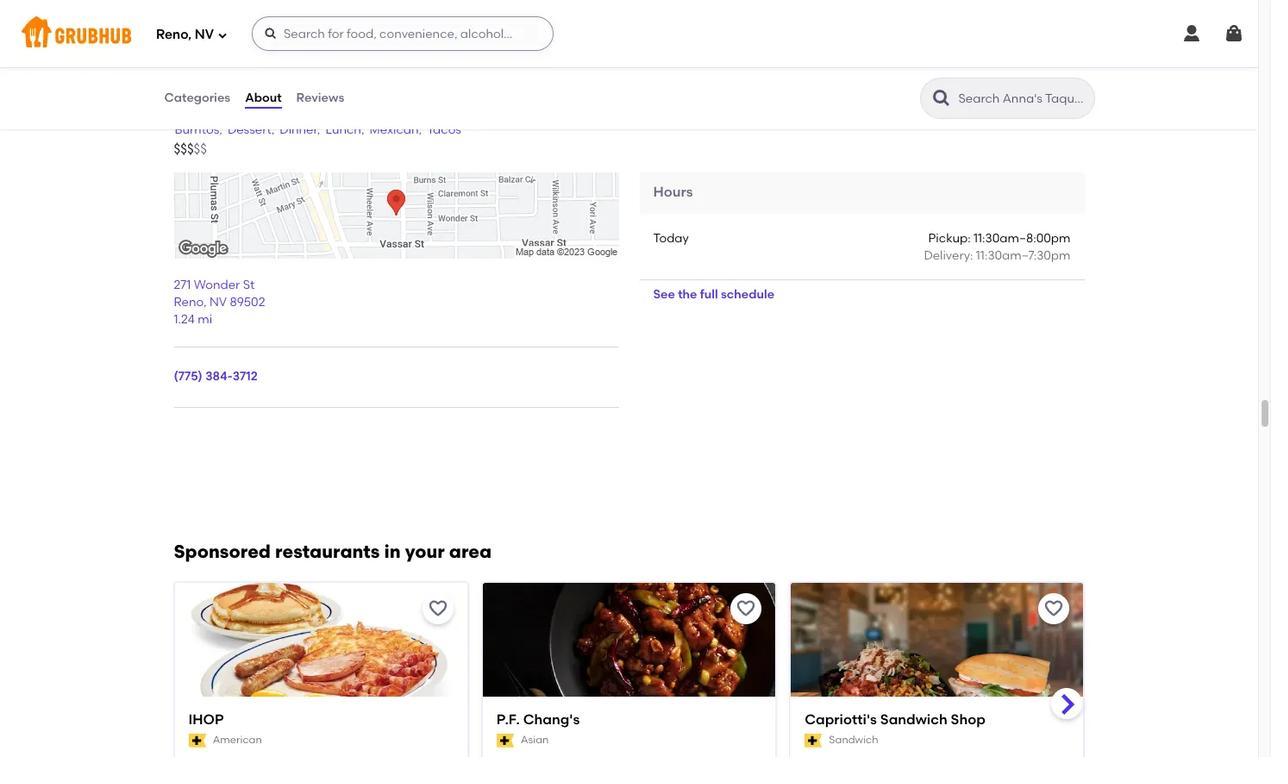 Task type: vqa. For each thing, say whether or not it's contained in the screenshot.
Ihop Logo
yes



Task type: locate. For each thing, give the bounding box(es) containing it.
about button
[[244, 67, 283, 129]]

2 subscription pass image from the left
[[497, 734, 514, 748]]

$$$
[[174, 141, 194, 157]]

1 vertical spatial nv
[[210, 295, 227, 310]]

3 save this restaurant button from the left
[[1039, 593, 1070, 624]]

lunch, button
[[325, 121, 365, 140]]

sponsored restaurants in your area
[[174, 541, 492, 562]]

svg image right reno, nv
[[217, 30, 228, 40]]

sandwich
[[881, 711, 948, 728], [829, 734, 879, 746]]

save this restaurant image for "ihop logo" on the left of page
[[428, 598, 449, 619]]

svg image up about
[[264, 27, 278, 41]]

271
[[174, 278, 191, 292]]

1 horizontal spatial sandwich
[[881, 711, 948, 728]]

0 vertical spatial nv
[[195, 26, 214, 42]]

0 vertical spatial sandwich
[[881, 711, 948, 728]]

(775) 384-3712
[[174, 370, 258, 384]]

0 horizontal spatial save this restaurant button
[[423, 593, 454, 624]]

11:30am–7:30pm
[[977, 249, 1071, 263]]

subscription pass image
[[805, 734, 823, 748]]

1 save this restaurant image from the left
[[428, 598, 449, 619]]

nv right ","
[[210, 295, 227, 310]]

anna's taqueria menu info
[[174, 91, 452, 116]]

the
[[678, 288, 698, 302]]

subscription pass image
[[189, 734, 206, 748], [497, 734, 514, 748]]

save this restaurant image
[[1044, 598, 1065, 619]]

2 horizontal spatial save this restaurant button
[[1039, 593, 1070, 624]]

save this restaurant button for ihop
[[423, 593, 454, 624]]

Search for food, convenience, alcohol... search field
[[252, 16, 554, 51]]

subscription pass image down ihop
[[189, 734, 206, 748]]

(775) 384-3712 button
[[174, 369, 258, 386]]

svg image
[[1182, 23, 1203, 44]]

p.f. chang's link
[[497, 711, 762, 730]]

,
[[204, 295, 207, 310]]

89502
[[230, 295, 265, 310]]

taqueria
[[251, 91, 344, 116]]

p.f.
[[497, 711, 520, 728]]

nv inside main navigation navigation
[[195, 26, 214, 42]]

tacos
[[427, 123, 462, 138]]

(775)
[[174, 370, 203, 384]]

0 horizontal spatial save this restaurant image
[[428, 598, 449, 619]]

2 save this restaurant button from the left
[[731, 593, 762, 624]]

save this restaurant button
[[423, 593, 454, 624], [731, 593, 762, 624], [1039, 593, 1070, 624]]

categories
[[164, 90, 231, 105]]

area
[[449, 541, 492, 562]]

dinner, button
[[279, 121, 321, 140]]

full
[[700, 288, 718, 302]]

categories button
[[163, 67, 231, 129]]

info
[[411, 91, 452, 116]]

ihop link
[[189, 711, 454, 730]]

svg image
[[1224, 23, 1245, 44], [264, 27, 278, 41], [217, 30, 228, 40]]

1 horizontal spatial save this restaurant button
[[731, 593, 762, 624]]

hours
[[654, 184, 693, 201]]

ihop logo image
[[175, 583, 467, 728]]

save this restaurant image
[[428, 598, 449, 619], [736, 598, 757, 619]]

menu
[[349, 91, 406, 116]]

1 vertical spatial sandwich
[[829, 734, 879, 746]]

1 horizontal spatial subscription pass image
[[497, 734, 514, 748]]

see the full schedule
[[654, 288, 775, 302]]

sponsored
[[174, 541, 271, 562]]

burritos, button
[[174, 121, 223, 140]]

your
[[405, 541, 445, 562]]

about
[[245, 90, 282, 105]]

capriotti's sandwich shop
[[805, 711, 986, 728]]

p.f. chang's
[[497, 711, 580, 728]]

1 save this restaurant button from the left
[[423, 593, 454, 624]]

american
[[213, 734, 262, 746]]

svg image right svg image
[[1224, 23, 1245, 44]]

1 horizontal spatial save this restaurant image
[[736, 598, 757, 619]]

p.f. chang's logo image
[[483, 583, 776, 728]]

subscription pass image down 'p.f.'
[[497, 734, 514, 748]]

main navigation navigation
[[0, 0, 1259, 67]]

burritos, dessert, dinner, lunch, mexican, tacos
[[175, 123, 462, 138]]

capriotti's sandwich shop logo image
[[791, 583, 1084, 728]]

dessert,
[[228, 123, 275, 138]]

1.24
[[174, 313, 195, 327]]

pickup:
[[929, 231, 971, 246]]

sandwich down 'capriotti's'
[[829, 734, 879, 746]]

shop
[[951, 711, 986, 728]]

1 subscription pass image from the left
[[189, 734, 206, 748]]

save this restaurant button for capriotti's sandwich shop
[[1039, 593, 1070, 624]]

Search Anna's Taqueria search field
[[957, 91, 1089, 107]]

nv
[[195, 26, 214, 42], [210, 295, 227, 310]]

search icon image
[[931, 88, 952, 109]]

0 horizontal spatial subscription pass image
[[189, 734, 206, 748]]

sandwich left shop
[[881, 711, 948, 728]]

nv right reno, at the left of page
[[195, 26, 214, 42]]

2 save this restaurant image from the left
[[736, 598, 757, 619]]

wonder
[[194, 278, 240, 292]]

3712
[[233, 370, 258, 384]]



Task type: describe. For each thing, give the bounding box(es) containing it.
reno
[[174, 295, 204, 310]]

today
[[654, 231, 689, 246]]

$$$$$
[[174, 141, 207, 157]]

reno, nv
[[156, 26, 214, 42]]

see
[[654, 288, 675, 302]]

reno,
[[156, 26, 192, 42]]

1 horizontal spatial svg image
[[264, 27, 278, 41]]

anna's
[[174, 91, 246, 116]]

reviews button
[[296, 67, 345, 129]]

sandwich inside "link"
[[881, 711, 948, 728]]

pickup: 11:30am–8:00pm delivery: 11:30am–7:30pm
[[924, 231, 1071, 263]]

asian
[[521, 734, 549, 746]]

reviews
[[296, 90, 344, 105]]

delivery:
[[924, 249, 974, 263]]

mi
[[198, 313, 212, 327]]

dessert, button
[[227, 121, 275, 140]]

schedule
[[721, 288, 775, 302]]

capriotti's
[[805, 711, 877, 728]]

271 wonder st reno , nv 89502 1.24 mi
[[174, 278, 265, 327]]

st
[[243, 278, 255, 292]]

capriotti's sandwich shop link
[[805, 711, 1070, 730]]

mexican, button
[[369, 121, 423, 140]]

0 horizontal spatial sandwich
[[829, 734, 879, 746]]

subscription pass image for p.f. chang's
[[497, 734, 514, 748]]

11:30am–8:00pm
[[974, 231, 1071, 246]]

burritos,
[[175, 123, 223, 138]]

see the full schedule button
[[640, 280, 789, 311]]

mexican,
[[370, 123, 422, 138]]

lunch,
[[326, 123, 365, 138]]

in
[[384, 541, 401, 562]]

2 horizontal spatial svg image
[[1224, 23, 1245, 44]]

384-
[[205, 370, 233, 384]]

0 horizontal spatial svg image
[[217, 30, 228, 40]]

dinner,
[[280, 123, 320, 138]]

restaurants
[[275, 541, 380, 562]]

tacos button
[[426, 121, 462, 140]]

subscription pass image for ihop
[[189, 734, 206, 748]]

save this restaurant image for p.f. chang's logo
[[736, 598, 757, 619]]

nv inside 271 wonder st reno , nv 89502 1.24 mi
[[210, 295, 227, 310]]

chang's
[[523, 711, 580, 728]]

ihop
[[189, 711, 224, 728]]



